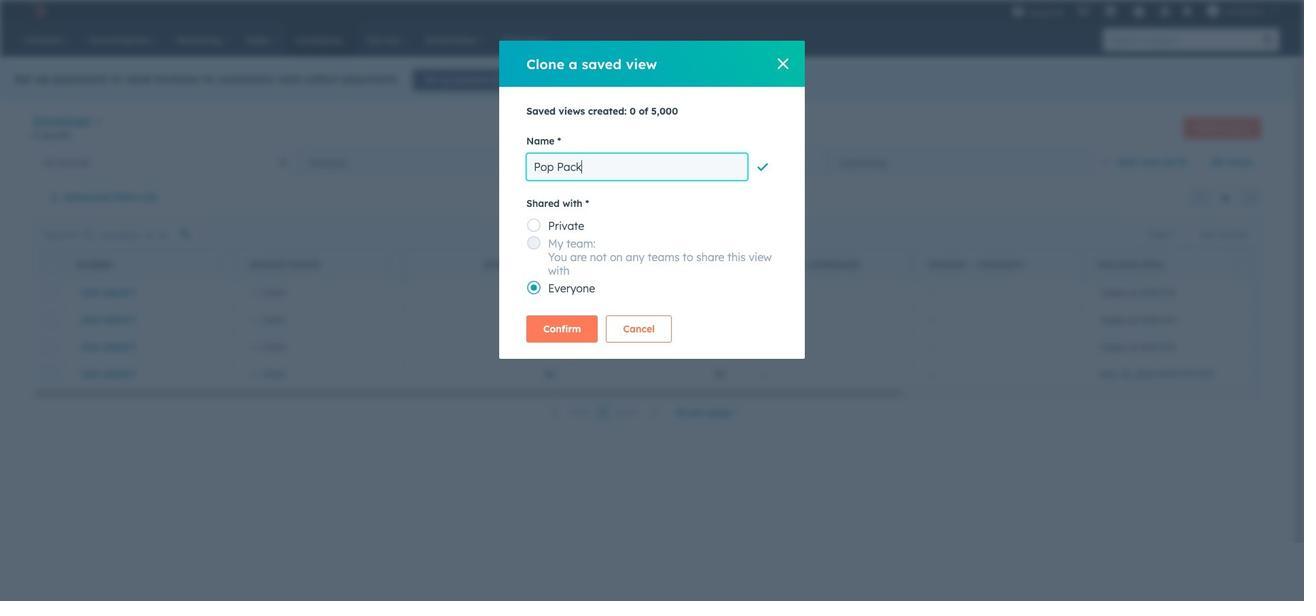 Task type: describe. For each thing, give the bounding box(es) containing it.
2 column header from the left
[[913, 250, 1084, 280]]

Search ID, number, or amount billed search field
[[36, 222, 201, 247]]

press to sort. image for fifth press to sort. element from the right
[[216, 259, 221, 269]]

2 press to sort. element from the left
[[386, 259, 391, 271]]

marketplaces image
[[1104, 6, 1117, 18]]

jacob simon image
[[1207, 5, 1219, 17]]

press to sort. image for first press to sort. element from the right
[[1235, 259, 1240, 269]]

3 press to sort. element from the left
[[557, 259, 562, 271]]

pagination navigation
[[544, 404, 667, 422]]

Search HubSpot search field
[[1103, 29, 1257, 52]]



Task type: locate. For each thing, give the bounding box(es) containing it.
1 horizontal spatial press to sort. image
[[727, 259, 732, 269]]

1 press to sort. element from the left
[[216, 259, 221, 271]]

3 press to sort. image from the left
[[1235, 259, 1240, 269]]

press to sort. image for third press to sort. element from left
[[557, 259, 562, 269]]

dialog
[[499, 41, 805, 359]]

2 horizontal spatial press to sort. image
[[1235, 259, 1240, 269]]

4 press to sort. element from the left
[[727, 259, 732, 271]]

1 press to sort. image from the left
[[386, 259, 391, 269]]

1 horizontal spatial press to sort. image
[[557, 259, 562, 269]]

2 press to sort. image from the left
[[557, 259, 562, 269]]

close image
[[778, 58, 789, 69]]

banner
[[33, 111, 1262, 149]]

press to sort. image
[[386, 259, 391, 269], [727, 259, 732, 269]]

press to sort. image
[[216, 259, 221, 269], [557, 259, 562, 269], [1235, 259, 1240, 269]]

None text field
[[526, 154, 748, 181]]

0 horizontal spatial press to sort. image
[[386, 259, 391, 269]]

column header
[[743, 250, 914, 280], [913, 250, 1084, 280]]

1 column header from the left
[[743, 250, 914, 280]]

press to sort. element
[[216, 259, 221, 271], [386, 259, 391, 271], [557, 259, 562, 271], [727, 259, 732, 271], [1235, 259, 1240, 271]]

press to sort. image for 4th press to sort. element from left
[[727, 259, 732, 269]]

press to sort. image for second press to sort. element
[[386, 259, 391, 269]]

1 press to sort. image from the left
[[216, 259, 221, 269]]

5 press to sort. element from the left
[[1235, 259, 1240, 271]]

2 press to sort. image from the left
[[727, 259, 732, 269]]

menu
[[1005, 0, 1288, 22]]

0 horizontal spatial press to sort. image
[[216, 259, 221, 269]]



Task type: vqa. For each thing, say whether or not it's contained in the screenshot.
SSL
no



